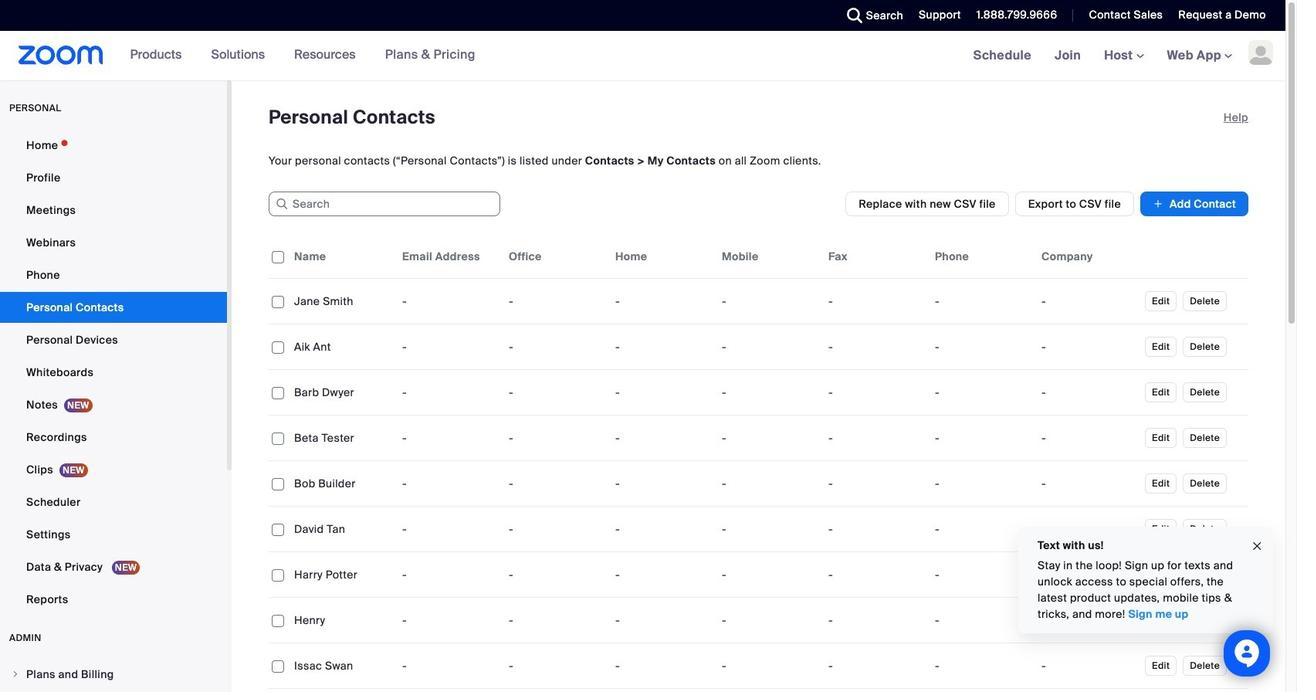 Task type: vqa. For each thing, say whether or not it's contained in the screenshot.
banner
yes



Task type: describe. For each thing, give the bounding box(es) containing it.
personal menu menu
[[0, 130, 227, 616]]

product information navigation
[[103, 31, 487, 80]]

Search Contacts Input text field
[[269, 192, 501, 216]]

right image
[[11, 670, 20, 679]]

zoom logo image
[[19, 46, 103, 65]]



Task type: locate. For each thing, give the bounding box(es) containing it.
meetings navigation
[[962, 31, 1286, 81]]

menu item
[[0, 660, 227, 689]]

cell
[[929, 286, 1036, 317], [1036, 286, 1142, 317], [929, 331, 1036, 362], [1036, 331, 1142, 362], [929, 377, 1036, 408], [1036, 377, 1142, 408], [929, 422, 1036, 453], [1036, 422, 1142, 453], [929, 468, 1036, 499], [1036, 468, 1142, 499], [929, 514, 1036, 545], [1036, 514, 1142, 545], [929, 559, 1036, 590], [1036, 559, 1142, 590], [929, 605, 1036, 636], [1036, 605, 1142, 636], [929, 650, 1036, 681], [1036, 650, 1142, 681], [269, 689, 288, 692], [288, 689, 396, 692], [396, 689, 503, 692], [503, 689, 609, 692], [609, 689, 716, 692], [716, 689, 823, 692], [823, 689, 929, 692], [929, 689, 1036, 692], [1036, 689, 1142, 692], [1142, 689, 1249, 692]]

profile picture image
[[1249, 40, 1274, 65]]

close image
[[1251, 537, 1264, 555]]

add image
[[1153, 196, 1164, 212]]

banner
[[0, 31, 1286, 81]]

application
[[269, 235, 1261, 692]]



